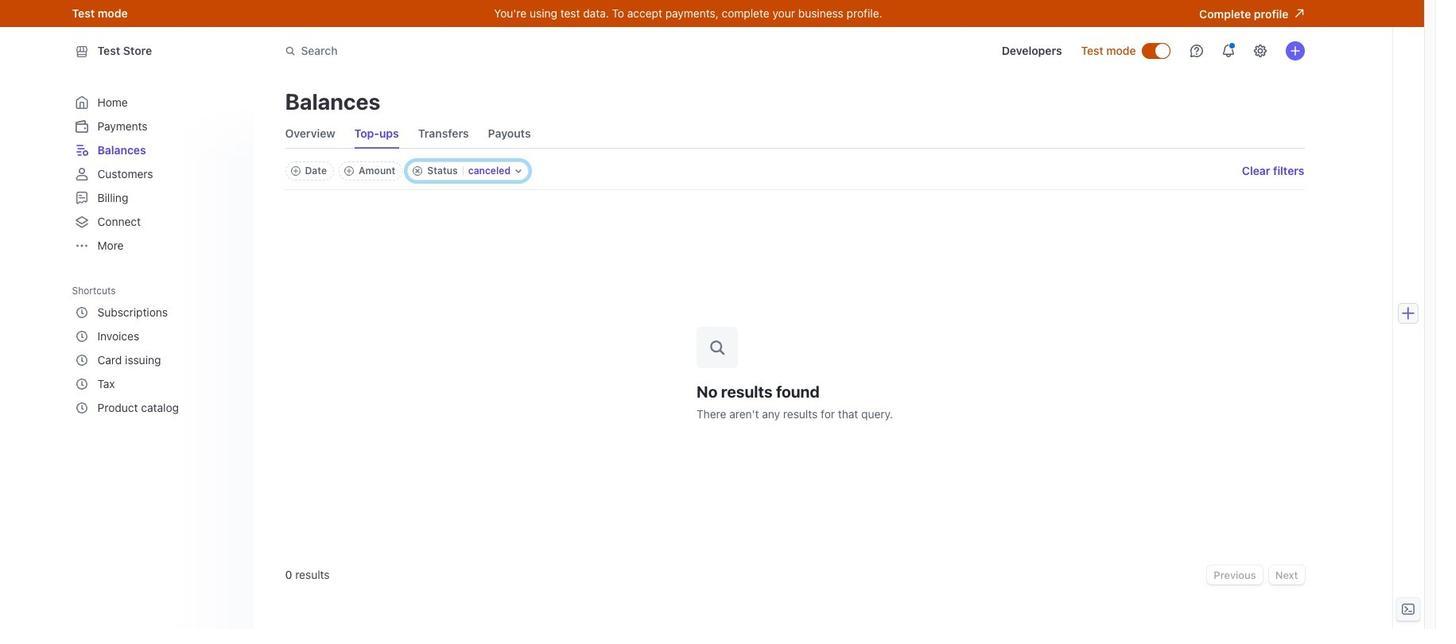 Task type: vqa. For each thing, say whether or not it's contained in the screenshot.
MANAGE SHORTCUTS icon
yes



Task type: locate. For each thing, give the bounding box(es) containing it.
tab list
[[285, 119, 531, 148]]

2 shortcuts element from the top
[[72, 301, 237, 420]]

Search text field
[[276, 36, 724, 66]]

manage shortcuts image
[[225, 286, 234, 295]]

settings image
[[1254, 45, 1266, 57]]

Test mode checkbox
[[1142, 44, 1169, 58]]

None search field
[[276, 36, 724, 66]]

shortcuts element
[[72, 279, 241, 420], [72, 301, 237, 420]]

toolbar
[[285, 161, 529, 181]]

edit status image
[[515, 168, 522, 174]]



Task type: describe. For each thing, give the bounding box(es) containing it.
add date image
[[291, 166, 300, 176]]

help image
[[1190, 45, 1203, 57]]

1 shortcuts element from the top
[[72, 279, 241, 420]]

notifications image
[[1222, 45, 1235, 57]]

add amount image
[[344, 166, 354, 176]]

core navigation links element
[[72, 91, 237, 258]]

remove status image
[[413, 166, 423, 176]]



